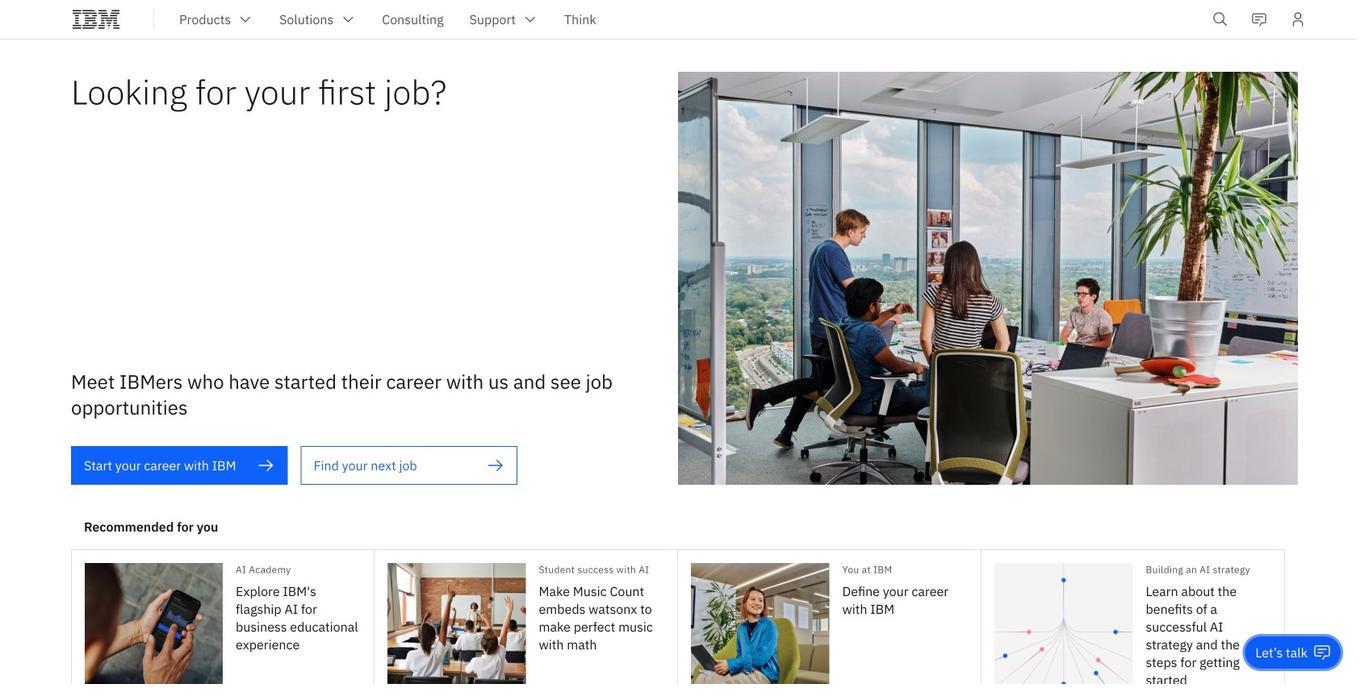 Task type: describe. For each thing, give the bounding box(es) containing it.
let's talk element
[[1256, 644, 1308, 662]]



